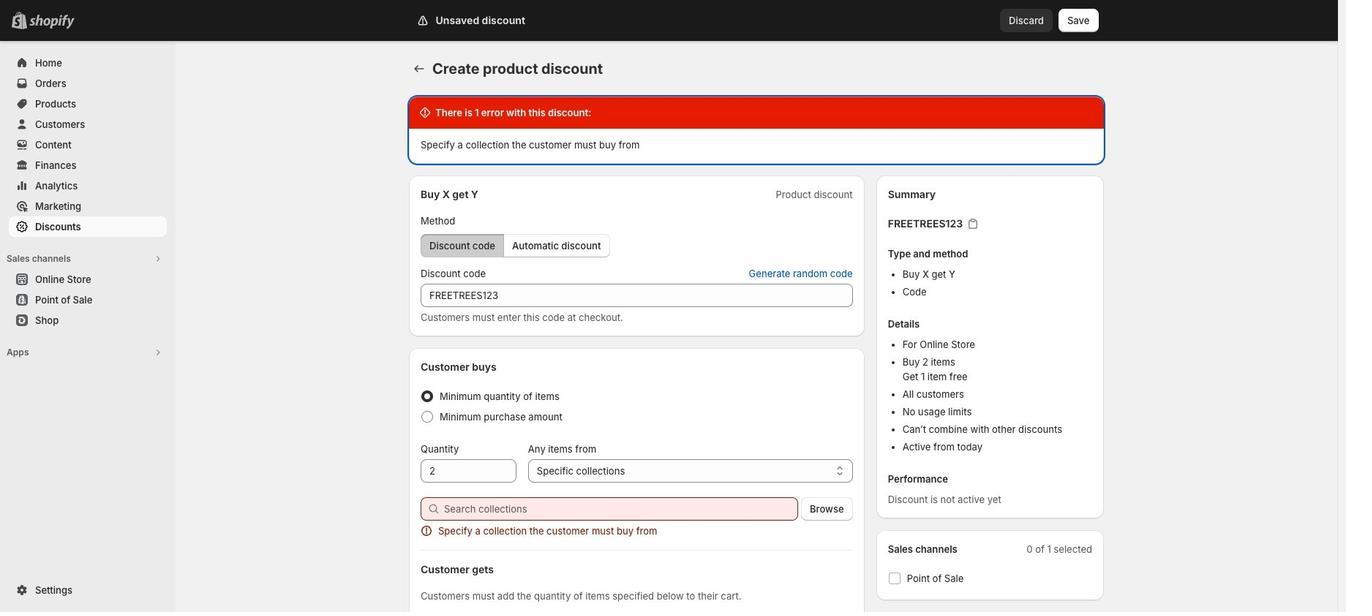 Task type: locate. For each thing, give the bounding box(es) containing it.
None text field
[[421, 460, 517, 483]]

None text field
[[421, 284, 853, 307]]

Search collections text field
[[444, 498, 799, 521]]



Task type: describe. For each thing, give the bounding box(es) containing it.
shopify image
[[29, 15, 75, 29]]



Task type: vqa. For each thing, say whether or not it's contained in the screenshot.
top channels
no



